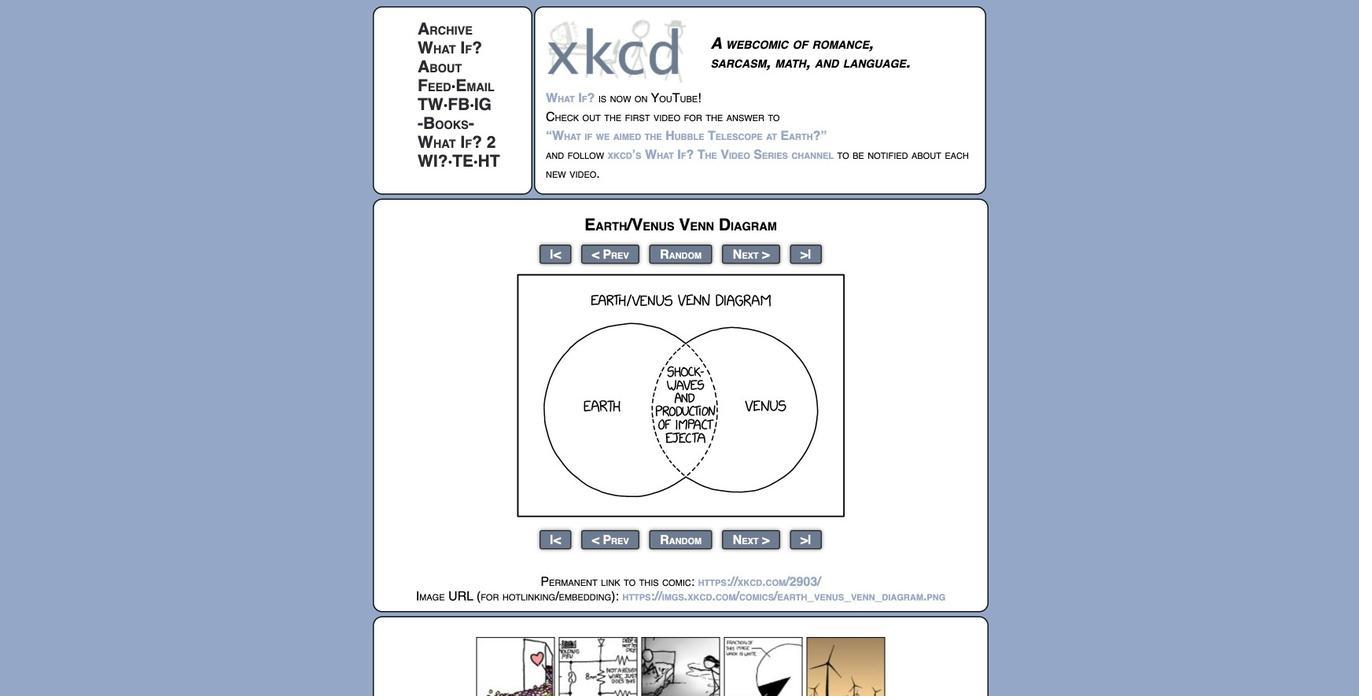 Task type: locate. For each thing, give the bounding box(es) containing it.
xkcd.com logo image
[[546, 18, 691, 83]]



Task type: vqa. For each thing, say whether or not it's contained in the screenshot.
Selected Comics image
yes



Task type: describe. For each thing, give the bounding box(es) containing it.
selected comics image
[[476, 637, 885, 696]]

earth/venus venn diagram image
[[517, 274, 845, 517]]



